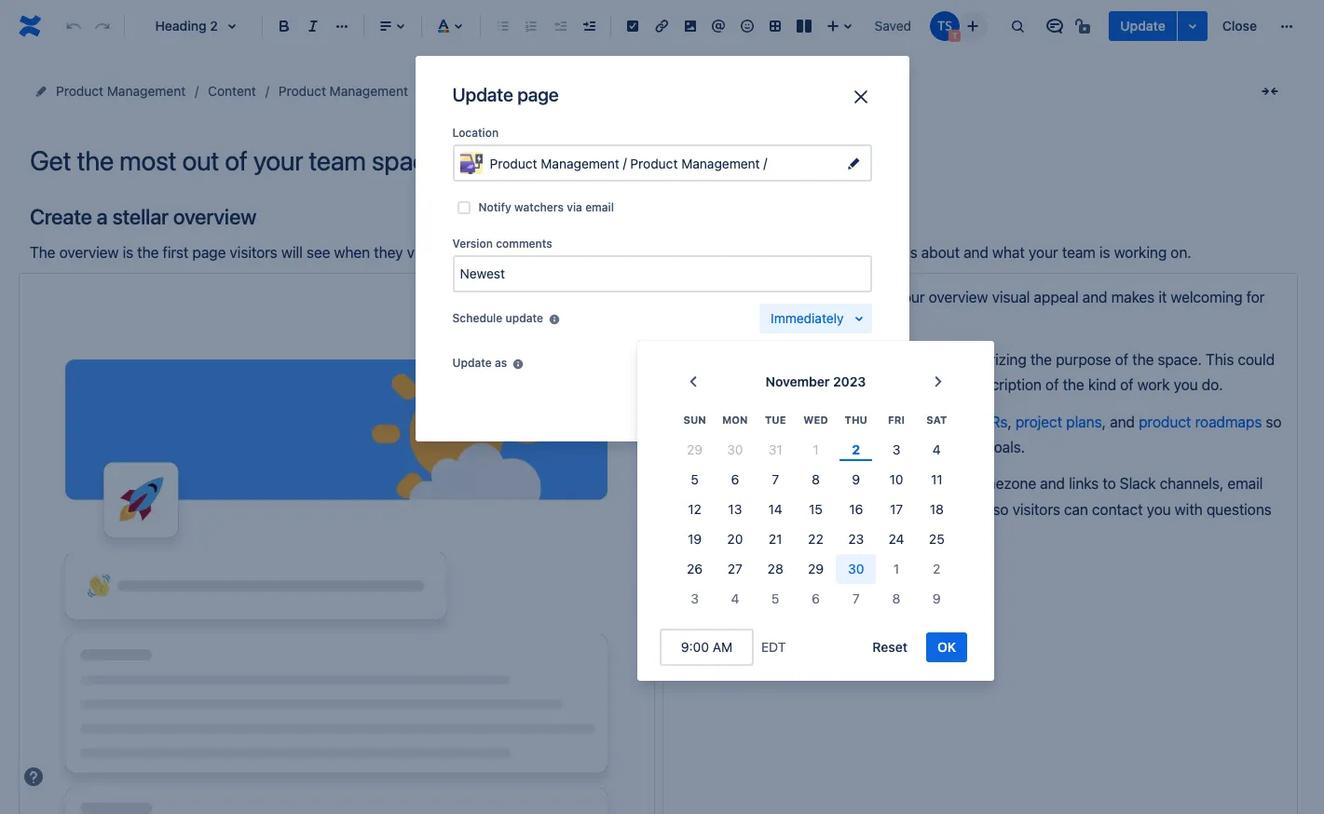 Task type: vqa. For each thing, say whether or not it's contained in the screenshot.


Task type: describe. For each thing, give the bounding box(es) containing it.
some
[[660, 245, 697, 261]]

0 horizontal spatial goals.
[[759, 413, 803, 430]]

of inside "so visitors can quickly get a sense of your team's goals."
[[886, 439, 899, 456]]

team's inside "so visitors can quickly get a sense of your team's goals."
[[936, 439, 981, 456]]

out
[[512, 83, 532, 99]]

mission
[[777, 377, 828, 393]]

19
[[688, 532, 702, 547]]

1 horizontal spatial 29
[[808, 561, 824, 577]]

you inside the start by summarizing the purpose of the space. this could be your team's mission statement or a brief description of the kind of work you do.
[[1174, 377, 1198, 393]]

a left stellar at the top left
[[97, 204, 108, 229]]

brief
[[933, 377, 963, 393]]

the
[[30, 245, 55, 261]]

by
[[921, 351, 937, 368]]

2 / from the left
[[764, 154, 767, 170]]

0 horizontal spatial 3
[[691, 591, 699, 607]]

update up thu at the bottom
[[816, 396, 861, 412]]

row containing sun
[[675, 404, 957, 436]]

0 horizontal spatial 1 button
[[796, 436, 836, 465]]

1 vertical spatial 3 button
[[675, 585, 715, 614]]

be
[[674, 377, 691, 393]]

1 horizontal spatial 6 button
[[796, 585, 836, 614]]

content link
[[208, 80, 256, 103]]

2 , from the left
[[1102, 413, 1106, 430]]

toggle schedule update dialog image
[[848, 308, 870, 330]]

26
[[687, 561, 703, 577]]

sun
[[684, 414, 706, 426]]

indent tab image
[[578, 15, 600, 37]]

contact down slack
[[1092, 501, 1143, 518]]

schedule update
[[452, 311, 543, 325]]

22 button
[[796, 525, 836, 555]]

image.
[[772, 289, 821, 306]]

9 for the topmost 9 button
[[852, 472, 860, 488]]

close
[[1223, 18, 1257, 34]]

31 cell
[[755, 436, 796, 465]]

9:00
[[681, 640, 709, 655]]

27 button
[[715, 555, 755, 585]]

0 horizontal spatial update button
[[804, 390, 872, 419]]

this inside the start by summarizing the purpose of the space. this could be your team's mission statement or a brief description of the kind of work you do.
[[1206, 351, 1234, 368]]

13 button
[[715, 495, 755, 525]]

9:00 am
[[681, 640, 733, 655]]

close button
[[1211, 11, 1268, 41]]

15
[[809, 502, 823, 518]]

am
[[713, 640, 733, 655]]

first
[[163, 245, 189, 261]]

management left get
[[330, 83, 408, 99]]

numbered list ⌘⇧7 image
[[520, 15, 543, 37]]

of right kind
[[1120, 377, 1134, 393]]

17 button
[[876, 495, 917, 525]]

you inside share your timezone and links to slack channels, email aliases, or other contact details your team uses so visitors can contact you with questions or feedback about your team's work.
[[1147, 501, 1171, 518]]

of up kind
[[1115, 351, 1129, 368]]

8 for the bottommost 8 button
[[893, 591, 901, 607]]

update
[[506, 311, 543, 325]]

team inside get the most out of your team space link
[[581, 83, 611, 99]]

team down preview
[[719, 413, 756, 430]]

1 for bottom 1 "button"
[[894, 561, 900, 577]]

visitors.
[[674, 314, 726, 331]]

to left fri
[[871, 413, 884, 430]]

Version comments field
[[454, 257, 870, 291]]

a inside the start by summarizing the purpose of the space. this could be your team's mission statement or a brief description of the kind of work you do.
[[921, 377, 929, 393]]

update left as
[[452, 356, 492, 370]]

project plans link
[[1016, 413, 1102, 430]]

1 horizontal spatial 30 cell
[[836, 555, 876, 585]]

to right how
[[788, 476, 803, 492]]

team inside share your timezone and links to slack channels, email aliases, or other contact details your team uses so visitors can contact you with questions or feedback about your team's work.
[[920, 501, 954, 518]]

your right the 'out'
[[551, 83, 578, 99]]

0 vertical spatial 9 button
[[836, 465, 876, 495]]

and inside this gives your overview visual appeal and makes it welcoming for visitors.
[[1083, 289, 1108, 306]]

the up gives
[[837, 245, 859, 261]]

product roadmaps link
[[1139, 413, 1262, 430]]

1 horizontal spatial 29 button
[[796, 555, 836, 585]]

tell
[[674, 476, 699, 492]]

your inside the start by summarizing the purpose of the space. this could be your team's mission statement or a brief description of the kind of work you do.
[[695, 377, 725, 393]]

bullet list ⌘⇧8 image
[[492, 15, 514, 37]]

action item image
[[622, 15, 644, 37]]

updating as a blog will move your content to the blog section of the selected space image
[[511, 357, 526, 372]]

next month, december 2023 image
[[927, 371, 950, 393]]

page inside 'main content area, start typing to enter text.' text field
[[192, 245, 226, 261]]

november
[[766, 374, 830, 390]]

1 horizontal spatial 7 button
[[836, 585, 876, 614]]

aliases,
[[674, 501, 724, 518]]

get the most out of your team space
[[431, 83, 651, 99]]

11 button
[[917, 465, 957, 495]]

row group containing 29
[[675, 436, 957, 614]]

working
[[1114, 245, 1167, 261]]

10 button
[[876, 465, 917, 495]]

14
[[769, 502, 783, 518]]

team's inside share your timezone and links to slack channels, email aliases, or other contact details your team uses so visitors can contact you with questions or feedback about your team's work.
[[834, 527, 879, 544]]

goals. inside "so visitors can quickly get a sense of your team's goals."
[[985, 439, 1025, 456]]

0 vertical spatial so
[[519, 245, 535, 261]]

visit
[[407, 245, 434, 261]]

okrs
[[971, 413, 1008, 430]]

18 button
[[917, 495, 957, 525]]

1 / from the left
[[623, 154, 627, 170]]

row containing 5
[[675, 465, 957, 495]]

0 vertical spatial update button
[[1109, 11, 1177, 41]]

a inside "so visitors can quickly get a sense of your team's goals."
[[831, 439, 839, 456]]

details
[[839, 501, 883, 518]]

1 vertical spatial 5 button
[[755, 585, 796, 614]]

for
[[1247, 289, 1265, 306]]

undo ⌘z image
[[63, 15, 85, 37]]

0 vertical spatial email
[[585, 200, 614, 214]]

Give this page a title text field
[[30, 145, 1287, 176]]

29 cell
[[675, 436, 715, 465]]

and right plans
[[1110, 413, 1135, 430]]

1 vertical spatial add
[[807, 413, 833, 430]]

0 vertical spatial 2 button
[[836, 436, 876, 465]]

project
[[1016, 413, 1063, 430]]

ok button
[[926, 633, 967, 663]]

table image
[[765, 15, 787, 37]]

and up this gives your overview visual appeal and makes it welcoming for visitors. at the right of the page
[[964, 245, 989, 261]]

your up uses at the right bottom
[[942, 476, 971, 492]]

roadmaps
[[1195, 413, 1262, 430]]

0 vertical spatial 29 button
[[675, 436, 715, 465]]

previous month, october 2023 image
[[682, 371, 705, 393]]

0 horizontal spatial it
[[539, 245, 547, 261]]

schedule update element
[[760, 304, 872, 334]]

add a header image.
[[674, 289, 821, 306]]

link image
[[650, 15, 673, 37]]

notify
[[479, 200, 511, 214]]

edt
[[761, 640, 786, 655]]

1 vertical spatial 9 button
[[917, 585, 957, 614]]

november 2023
[[766, 374, 866, 390]]

row containing 19
[[675, 525, 957, 555]]

27
[[728, 561, 743, 577]]

12 button
[[675, 495, 715, 525]]

wed
[[804, 414, 828, 426]]

1 vertical spatial 8 button
[[876, 585, 917, 614]]

product management / product management /
[[490, 154, 771, 172]]

1 horizontal spatial 2 button
[[917, 555, 957, 585]]

makes
[[1111, 289, 1155, 306]]

notify watchers via email
[[479, 200, 614, 214]]

management up the information
[[681, 156, 760, 172]]

most
[[479, 83, 509, 99]]

row containing 26
[[675, 555, 957, 585]]

layouts image
[[793, 15, 815, 37]]

21
[[769, 532, 782, 547]]

1 vertical spatial or
[[728, 501, 741, 518]]

the left first
[[137, 245, 159, 261]]

product up include
[[630, 156, 678, 172]]

22
[[808, 532, 824, 547]]

to right helps
[[591, 245, 604, 261]]

tell people how to contact you.
[[674, 476, 895, 492]]

1 horizontal spatial 3 button
[[876, 436, 917, 465]]

so inside share your timezone and links to slack channels, email aliases, or other contact details your team uses so visitors can contact you with questions or feedback about your team's work.
[[993, 501, 1009, 518]]

contact up 22 at bottom right
[[784, 501, 835, 518]]

mention image
[[708, 15, 730, 37]]

with
[[1175, 501, 1203, 518]]

26 button
[[675, 555, 715, 585]]

share your timezone and links to slack channels, email aliases, or other contact details your team uses so visitors can contact you with questions or feedback about your team's work.
[[674, 476, 1276, 544]]

0 vertical spatial visitors
[[230, 245, 278, 261]]

adjust update settings image
[[1182, 15, 1204, 37]]

0 horizontal spatial 30 cell
[[715, 436, 755, 465]]

your inside this gives your overview visual appeal and makes it welcoming for visitors.
[[895, 289, 925, 306]]

14 button
[[755, 495, 796, 525]]

so visitors can quickly get a sense of your team's goals.
[[674, 413, 1286, 456]]

make page fixed-width image
[[1259, 80, 1281, 103]]

25 button
[[917, 525, 957, 555]]

your up appeal
[[1029, 245, 1058, 261]]

1 for the leftmost 1 "button"
[[813, 442, 819, 458]]

description
[[967, 377, 1042, 393]]

29 inside cell
[[687, 442, 703, 458]]

thu
[[845, 414, 868, 426]]

management up via
[[541, 156, 619, 172]]

space,
[[471, 245, 515, 261]]

preview button
[[726, 390, 797, 419]]

start
[[885, 351, 917, 368]]

reset button
[[862, 633, 919, 663]]

update page
[[452, 84, 559, 105]]

as
[[495, 356, 507, 370]]

comments
[[496, 237, 552, 251]]

or inside the start by summarizing the purpose of the space. this could be your team's mission statement or a brief description of the kind of work you do.
[[903, 377, 917, 393]]

team up appeal
[[1062, 245, 1096, 261]]

your right visit
[[438, 245, 467, 261]]

product
[[1139, 413, 1192, 430]]

work.
[[882, 527, 919, 544]]

0 vertical spatial 6 button
[[715, 465, 755, 495]]

1 horizontal spatial 7
[[853, 591, 860, 607]]

15 button
[[796, 495, 836, 525]]

tue
[[765, 414, 786, 426]]

close publish modal image
[[850, 86, 872, 108]]

product right move this page icon
[[56, 83, 104, 99]]

schedule your update for a future date. notifications will be sent when the page is updated image
[[547, 312, 562, 327]]

6 for the rightmost "6" button
[[812, 591, 820, 607]]

30 for 30 cell to the left
[[727, 442, 743, 458]]

30 button for 30 cell to the left
[[715, 436, 755, 465]]

your inside "so visitors can quickly get a sense of your team's goals."
[[903, 439, 933, 456]]

your down 15 button
[[800, 527, 830, 544]]

share for your
[[899, 476, 938, 492]]

contact up "15"
[[806, 476, 861, 492]]

outdent ⇧tab image
[[549, 15, 571, 37]]

tara schultz image
[[930, 11, 960, 41]]

the up 'work'
[[1132, 351, 1154, 368]]

a up "visitors."
[[707, 289, 715, 306]]

0 vertical spatial 4
[[933, 442, 941, 458]]

1 vertical spatial 4 button
[[715, 585, 755, 614]]

0 horizontal spatial 5 button
[[675, 465, 715, 495]]

row containing 12
[[675, 495, 957, 525]]

visual
[[992, 289, 1030, 306]]

okrs link
[[971, 413, 1008, 430]]

preview
[[737, 396, 786, 412]]

share for team
[[674, 413, 716, 430]]

team's down brief
[[922, 413, 967, 430]]

2 what from the left
[[993, 245, 1025, 261]]

0 vertical spatial 4 button
[[917, 436, 957, 465]]

location
[[452, 126, 499, 140]]

helps
[[551, 245, 587, 261]]



Task type: locate. For each thing, give the bounding box(es) containing it.
30
[[727, 442, 743, 458], [848, 561, 864, 577]]

1 horizontal spatial you
[[1174, 377, 1198, 393]]

9 button
[[836, 465, 876, 495], [917, 585, 957, 614]]

2 horizontal spatial overview
[[929, 289, 988, 306]]

3
[[893, 442, 901, 458], [691, 591, 699, 607]]

5 for the bottommost 5 button
[[772, 591, 780, 607]]

3 button up 10 on the bottom right
[[876, 436, 917, 465]]

24 button
[[876, 525, 917, 555]]

a left brief
[[921, 377, 929, 393]]

0 vertical spatial goals.
[[759, 413, 803, 430]]

2 row from the top
[[675, 436, 957, 465]]

add image, video, or file image
[[679, 15, 701, 37]]

bold ⌘b image
[[273, 15, 296, 37]]

0 horizontal spatial 7 button
[[755, 465, 796, 495]]

1 horizontal spatial 3
[[893, 442, 901, 458]]

0 vertical spatial it
[[539, 245, 547, 261]]

8 for the left 8 button
[[812, 472, 820, 488]]

email inside share your timezone and links to slack channels, email aliases, or other contact details your team uses so visitors can contact you with questions or feedback about your team's work.
[[1228, 476, 1263, 492]]

row down "15"
[[675, 525, 957, 555]]

0 horizontal spatial what
[[801, 245, 834, 261]]

row containing 29
[[675, 436, 957, 465]]

9 button up 16 on the right bottom of the page
[[836, 465, 876, 495]]

0 horizontal spatial product management
[[56, 83, 186, 99]]

0 vertical spatial 7
[[772, 472, 779, 488]]

product management down redo ⌘⇧z icon
[[56, 83, 186, 99]]

29 button down sun
[[675, 436, 715, 465]]

kind
[[1088, 377, 1117, 393]]

1 horizontal spatial product management
[[279, 83, 408, 99]]

30 button down "23"
[[836, 555, 876, 585]]

30 cell
[[715, 436, 755, 465], [836, 555, 876, 585]]

3 up 10 on the bottom right
[[893, 442, 901, 458]]

Main content area, start typing to enter text. text field
[[19, 204, 1298, 815]]

30 button
[[715, 436, 755, 465], [836, 555, 876, 585]]

include
[[608, 245, 656, 261]]

5 row from the top
[[675, 525, 957, 555]]

welcoming
[[1171, 289, 1243, 306]]

management down redo ⌘⇧z icon
[[107, 83, 186, 99]]

product
[[56, 83, 104, 99], [279, 83, 326, 99], [490, 156, 537, 172], [630, 156, 678, 172]]

30 button for the right 30 cell
[[836, 555, 876, 585]]

1 vertical spatial email
[[1228, 476, 1263, 492]]

so right the roadmaps
[[1266, 413, 1282, 430]]

1 vertical spatial 3
[[691, 591, 699, 607]]

about for is
[[921, 245, 960, 261]]

1 horizontal spatial page
[[517, 84, 559, 105]]

page right first
[[192, 245, 226, 261]]

, down kind
[[1102, 413, 1106, 430]]

1 horizontal spatial 30
[[848, 561, 864, 577]]

email right via
[[585, 200, 614, 214]]

2 vertical spatial overview
[[929, 289, 988, 306]]

or down people
[[728, 501, 741, 518]]

sat
[[927, 414, 947, 426]]

2 product management link from the left
[[279, 80, 408, 103]]

what right on
[[801, 245, 834, 261]]

20 button
[[715, 525, 755, 555]]

1 , from the left
[[1008, 413, 1012, 430]]

via
[[567, 200, 582, 214]]

overview up first
[[173, 204, 257, 229]]

content
[[208, 83, 256, 99]]

overview for create a stellar overview
[[173, 204, 257, 229]]

9 left you.
[[852, 472, 860, 488]]

team down indent tab image
[[581, 83, 611, 99]]

plans
[[1066, 413, 1102, 430]]

what
[[801, 245, 834, 261], [993, 245, 1025, 261]]

3 is from the left
[[1100, 245, 1110, 261]]

links up sense
[[837, 413, 867, 430]]

to inside share your timezone and links to slack channels, email aliases, or other contact details your team uses so visitors can contact you with questions or feedback about your team's work.
[[1103, 476, 1116, 492]]

or
[[903, 377, 917, 393], [728, 501, 741, 518], [674, 527, 688, 544]]

1 vertical spatial 1 button
[[876, 555, 917, 585]]

the left purpose
[[1031, 351, 1052, 368]]

0 horizontal spatial visitors
[[230, 245, 278, 261]]

emoji image
[[736, 15, 758, 37]]

8
[[812, 472, 820, 488], [893, 591, 901, 607]]

information
[[701, 245, 777, 261]]

0 vertical spatial 30
[[727, 442, 743, 458]]

17
[[890, 502, 903, 518]]

november 2023 grid
[[675, 404, 957, 614]]

email
[[585, 200, 614, 214], [1228, 476, 1263, 492]]

get
[[431, 83, 452, 99]]

1 vertical spatial links
[[1069, 476, 1099, 492]]

can inside "so visitors can quickly get a sense of your team's goals."
[[726, 439, 750, 456]]

1 horizontal spatial space
[[863, 245, 903, 261]]

italic ⌘i image
[[302, 15, 324, 37]]

goals.
[[759, 413, 803, 430], [985, 439, 1025, 456]]

0 vertical spatial 7 button
[[755, 465, 796, 495]]

edit page location image
[[842, 152, 864, 174]]

1 horizontal spatial email
[[1228, 476, 1263, 492]]

7 row from the top
[[675, 585, 957, 614]]

product management for first product management link from left
[[56, 83, 186, 99]]

1 vertical spatial 1
[[894, 561, 900, 577]]

6 for the topmost "6" button
[[731, 472, 739, 488]]

0 horizontal spatial 29 button
[[675, 436, 715, 465]]

23
[[848, 532, 864, 547]]

0 horizontal spatial 6
[[731, 472, 739, 488]]

share inside share your timezone and links to slack channels, email aliases, or other contact details your team uses so visitors can contact you with questions or feedback about your team's work.
[[899, 476, 938, 492]]

21 button
[[755, 525, 796, 555]]

will
[[281, 245, 303, 261]]

team's inside the start by summarizing the purpose of the space. this could be your team's mission statement or a brief description of the kind of work you do.
[[728, 377, 774, 393]]

16
[[849, 502, 863, 518]]

0 vertical spatial space
[[615, 83, 651, 99]]

ok
[[938, 640, 956, 655]]

0 vertical spatial 30 cell
[[715, 436, 755, 465]]

it
[[539, 245, 547, 261], [1159, 289, 1167, 306]]

quickly
[[754, 439, 801, 456]]

of inside get the most out of your team space link
[[535, 83, 547, 99]]

overview inside this gives your overview visual appeal and makes it welcoming for visitors.
[[929, 289, 988, 306]]

29 down sun
[[687, 442, 703, 458]]

0 horizontal spatial 7
[[772, 472, 779, 488]]

1 vertical spatial goals.
[[985, 439, 1025, 456]]

space down action item icon
[[615, 83, 651, 99]]

is left working
[[1100, 245, 1110, 261]]

1 vertical spatial 2
[[933, 561, 941, 577]]

product management down italic ⌘i icon
[[279, 83, 408, 99]]

1 vertical spatial 2 button
[[917, 555, 957, 585]]

of up project plans link
[[1046, 377, 1059, 393]]

9 button up ok
[[917, 585, 957, 614]]

space inside 'main content area, start typing to enter text.' text field
[[863, 245, 903, 261]]

7 button up reset
[[836, 585, 876, 614]]

1 vertical spatial you
[[1147, 501, 1171, 518]]

and left makes on the right top
[[1083, 289, 1108, 306]]

0 vertical spatial 2
[[852, 442, 860, 458]]

/ up include
[[623, 154, 627, 170]]

redo ⌘⇧z image
[[91, 15, 114, 37]]

2 horizontal spatial so
[[1266, 413, 1282, 430]]

1 row from the top
[[675, 404, 957, 436]]

the overview is the first page visitors will see when they visit your space, so it helps to include some information on what the space is about and what your team is working on.
[[30, 245, 1192, 261]]

0 horizontal spatial add
[[674, 289, 703, 306]]

confluence image
[[15, 11, 45, 41], [15, 11, 45, 41]]

1 product management from the left
[[56, 83, 186, 99]]

to
[[591, 245, 604, 261], [871, 413, 884, 430], [788, 476, 803, 492], [1103, 476, 1116, 492]]

4 button down the 27
[[715, 585, 755, 614]]

5 down 29 cell
[[691, 472, 699, 488]]

links for add
[[837, 413, 867, 430]]

you down space.
[[1174, 377, 1198, 393]]

and right timezone
[[1040, 476, 1065, 492]]

19 button
[[675, 525, 715, 555]]

1 vertical spatial 6
[[812, 591, 820, 607]]

and inside share your timezone and links to slack channels, email aliases, or other contact details your team uses so visitors can contact you with questions or feedback about your team's work.
[[1040, 476, 1065, 492]]

add
[[674, 289, 703, 306], [807, 413, 833, 430]]

saved
[[875, 18, 912, 34]]

your up work.
[[887, 501, 917, 518]]

30 down 23 button
[[848, 561, 864, 577]]

1 inside cell
[[813, 442, 819, 458]]

1 what from the left
[[801, 245, 834, 261]]

product management link down redo ⌘⇧z icon
[[56, 80, 186, 103]]

6 down 22 button
[[812, 591, 820, 607]]

mon
[[723, 414, 748, 426]]

1 vertical spatial 4
[[731, 591, 739, 607]]

0 vertical spatial this
[[825, 289, 853, 306]]

about inside share your timezone and links to slack channels, email aliases, or other contact details your team uses so visitors can contact you with questions or feedback about your team's work.
[[758, 527, 796, 544]]

4 row from the top
[[675, 495, 957, 525]]

how
[[755, 476, 785, 492]]

do.
[[1202, 377, 1223, 393]]

28
[[768, 561, 784, 577]]

this inside this gives your overview visual appeal and makes it welcoming for visitors.
[[825, 289, 853, 306]]

2 for topmost the 2 button
[[852, 442, 860, 458]]

7 button
[[755, 465, 796, 495], [836, 585, 876, 614]]

2 for the 2 button to the right
[[933, 561, 941, 577]]

6 up 13
[[731, 472, 739, 488]]

update left adjust update settings icon
[[1121, 18, 1166, 34]]

0 vertical spatial 30 button
[[715, 436, 755, 465]]

2 vertical spatial or
[[674, 527, 688, 544]]

30 button down mon
[[715, 436, 755, 465]]

questions
[[1207, 501, 1272, 518]]

0 vertical spatial links
[[837, 413, 867, 430]]

30 down mon
[[727, 442, 743, 458]]

0 vertical spatial 6
[[731, 472, 739, 488]]

1 vertical spatial 8
[[893, 591, 901, 607]]

0 horizontal spatial 8 button
[[796, 465, 836, 495]]

30 cell down "23"
[[836, 555, 876, 585]]

space
[[615, 83, 651, 99], [863, 245, 903, 261]]

1 horizontal spatial visitors
[[674, 439, 722, 456]]

1 horizontal spatial 4
[[933, 442, 941, 458]]

work
[[1138, 377, 1170, 393]]

11
[[931, 472, 943, 488]]

0 horizontal spatial 8
[[812, 472, 820, 488]]

7 down 23 button
[[853, 591, 860, 607]]

immediately button
[[760, 304, 872, 334]]

links inside share your timezone and links to slack channels, email aliases, or other contact details your team uses so visitors can contact you with questions or feedback about your team's work.
[[1069, 476, 1099, 492]]

1 vertical spatial page
[[192, 245, 226, 261]]

0 horizontal spatial ,
[[1008, 413, 1012, 430]]

5 button down 28 at right bottom
[[755, 585, 796, 614]]

1 vertical spatial space
[[863, 245, 903, 261]]

1 horizontal spatial 2
[[933, 561, 941, 577]]

row down wed
[[675, 436, 957, 465]]

reset
[[873, 640, 908, 655]]

row containing 3
[[675, 585, 957, 614]]

product management link
[[56, 80, 186, 103], [279, 80, 408, 103]]

1 horizontal spatial 9 button
[[917, 585, 957, 614]]

overview down create
[[59, 245, 119, 261]]

7 down 31 button on the bottom
[[772, 472, 779, 488]]

1
[[813, 442, 819, 458], [894, 561, 900, 577]]

1 vertical spatial 30 button
[[836, 555, 876, 585]]

add up "visitors."
[[674, 289, 703, 306]]

it inside this gives your overview visual appeal and makes it welcoming for visitors.
[[1159, 289, 1167, 306]]

1 horizontal spatial 5 button
[[755, 585, 796, 614]]

when
[[334, 245, 370, 261]]

31
[[769, 442, 783, 458]]

share up 18
[[899, 476, 938, 492]]

links left slack
[[1069, 476, 1099, 492]]

1 horizontal spatial update button
[[1109, 11, 1177, 41]]

summarizing
[[941, 351, 1027, 368]]

move this page image
[[34, 84, 48, 99]]

overview for this gives your overview visual appeal and makes it welcoming for visitors.
[[929, 289, 988, 306]]

you left with
[[1147, 501, 1171, 518]]

or down 12 button
[[674, 527, 688, 544]]

6 row from the top
[[675, 555, 957, 585]]

5 button
[[675, 465, 715, 495], [755, 585, 796, 614]]

about down 14 button
[[758, 527, 796, 544]]

2 horizontal spatial visitors
[[1013, 501, 1060, 518]]

0 horizontal spatial is
[[123, 245, 133, 261]]

about for feedback
[[758, 527, 796, 544]]

product down italic ⌘i icon
[[279, 83, 326, 99]]

row
[[675, 404, 957, 436], [675, 436, 957, 465], [675, 465, 957, 495], [675, 495, 957, 525], [675, 525, 957, 555], [675, 555, 957, 585], [675, 585, 957, 614]]

8 button up "15"
[[796, 465, 836, 495]]

20
[[727, 532, 743, 547]]

you.
[[864, 476, 895, 492]]

people
[[703, 476, 751, 492]]

1 product management link from the left
[[56, 80, 186, 103]]

can down mon
[[726, 439, 750, 456]]

this gives your overview visual appeal and makes it welcoming for visitors.
[[674, 289, 1269, 331]]

0 vertical spatial 1
[[813, 442, 819, 458]]

goals. down okrs "link"
[[985, 439, 1025, 456]]

or down start
[[903, 377, 917, 393]]

0 horizontal spatial 6 button
[[715, 465, 755, 495]]

0 horizontal spatial so
[[519, 245, 535, 261]]

30 for the right 30 cell
[[848, 561, 864, 577]]

4 down 27 "button"
[[731, 591, 739, 607]]

statement
[[832, 377, 899, 393]]

it left helps
[[539, 245, 547, 261]]

timezone
[[975, 476, 1036, 492]]

the down purpose
[[1063, 377, 1085, 393]]

1 vertical spatial share
[[899, 476, 938, 492]]

0 vertical spatial 3
[[893, 442, 901, 458]]

1 is from the left
[[123, 245, 133, 261]]

/
[[623, 154, 627, 170], [764, 154, 767, 170]]

goals. up quickly
[[759, 413, 803, 430]]

3 down 26 button at the right bottom of the page
[[691, 591, 699, 607]]

25
[[929, 532, 945, 547]]

0 horizontal spatial 30 button
[[715, 436, 755, 465]]

0 horizontal spatial this
[[825, 289, 853, 306]]

29 down 22 button
[[808, 561, 824, 577]]

0 horizontal spatial 2 button
[[836, 436, 876, 465]]

1 cell
[[796, 436, 836, 465]]

gives
[[857, 289, 892, 306]]

1 horizontal spatial 8 button
[[876, 585, 917, 614]]

2 vertical spatial so
[[993, 501, 1009, 518]]

1 horizontal spatial it
[[1159, 289, 1167, 306]]

0 horizontal spatial links
[[837, 413, 867, 430]]

email up questions
[[1228, 476, 1263, 492]]

could
[[1238, 351, 1275, 368]]

update button
[[1109, 11, 1177, 41], [804, 390, 872, 419]]

2 button down 25
[[917, 555, 957, 585]]

2 button down thu at the bottom
[[836, 436, 876, 465]]

page right most
[[517, 84, 559, 105]]

you
[[1174, 377, 1198, 393], [1147, 501, 1171, 518]]

5 for the leftmost 5 button
[[691, 472, 699, 488]]

, left project
[[1008, 413, 1012, 430]]

the inside get the most out of your team space link
[[456, 83, 475, 99]]

row down 22 at bottom right
[[675, 555, 957, 585]]

2 down thu at the bottom
[[852, 442, 860, 458]]

your down sat
[[903, 439, 933, 456]]

24
[[889, 532, 905, 547]]

sense
[[842, 439, 882, 456]]

appeal
[[1034, 289, 1079, 306]]

create
[[30, 204, 92, 229]]

product management for 1st product management link from the right
[[279, 83, 408, 99]]

2 is from the left
[[907, 245, 918, 261]]

update up location
[[452, 84, 513, 105]]

product up notify
[[490, 156, 537, 172]]

0 horizontal spatial 4 button
[[715, 585, 755, 614]]

so inside "so visitors can quickly get a sense of your team's goals."
[[1266, 413, 1282, 430]]

space.
[[1158, 351, 1202, 368]]

0 horizontal spatial product management link
[[56, 80, 186, 103]]

0 vertical spatial add
[[674, 289, 703, 306]]

0 horizontal spatial 9
[[852, 472, 860, 488]]

management
[[107, 83, 186, 99], [330, 83, 408, 99], [541, 156, 619, 172], [681, 156, 760, 172]]

space up gives
[[863, 245, 903, 261]]

visitors inside share your timezone and links to slack channels, email aliases, or other contact details your team uses so visitors can contact you with questions or feedback about your team's work.
[[1013, 501, 1060, 518]]

1 vertical spatial 29
[[808, 561, 824, 577]]

team's down share team goals. add links to your team's okrs , project plans , and product roadmaps
[[936, 439, 981, 456]]

1 horizontal spatial 1
[[894, 561, 900, 577]]

1 horizontal spatial 1 button
[[876, 555, 917, 585]]

visitors down timezone
[[1013, 501, 1060, 518]]

1 horizontal spatial /
[[764, 154, 767, 170]]

2 down 25 button
[[933, 561, 941, 577]]

get
[[805, 439, 827, 456]]

the right get
[[456, 83, 475, 99]]

2 product management from the left
[[279, 83, 408, 99]]

can inside share your timezone and links to slack channels, email aliases, or other contact details your team uses so visitors can contact you with questions or feedback about your team's work.
[[1064, 501, 1088, 518]]

1 vertical spatial update button
[[804, 390, 872, 419]]

row group
[[675, 436, 957, 614]]

0 vertical spatial 5
[[691, 472, 699, 488]]

28 button
[[755, 555, 796, 585]]

get the most out of your team space link
[[431, 80, 651, 103]]

1 button down the 24
[[876, 555, 917, 585]]

row up 22 at bottom right
[[675, 495, 957, 525]]

1 horizontal spatial what
[[993, 245, 1025, 261]]

18
[[930, 502, 944, 518]]

links for and
[[1069, 476, 1099, 492]]

9 for 9 button to the bottom
[[933, 591, 941, 607]]

0 vertical spatial 1 button
[[796, 436, 836, 465]]

share up 29 cell
[[674, 413, 716, 430]]

/ left 'edit page location' image
[[764, 154, 767, 170]]

1 horizontal spatial ,
[[1102, 413, 1106, 430]]

1 vertical spatial can
[[1064, 501, 1088, 518]]

overview
[[173, 204, 257, 229], [59, 245, 119, 261], [929, 289, 988, 306]]

0 horizontal spatial 5
[[691, 472, 699, 488]]

1 horizontal spatial goals.
[[985, 439, 1025, 456]]

3 row from the top
[[675, 465, 957, 495]]

5
[[691, 472, 699, 488], [772, 591, 780, 607]]

your left sat
[[888, 413, 918, 430]]

visitors left will
[[230, 245, 278, 261]]

1 vertical spatial overview
[[59, 245, 119, 261]]

this up do.
[[1206, 351, 1234, 368]]

visitors inside "so visitors can quickly get a sense of your team's goals."
[[674, 439, 722, 456]]



